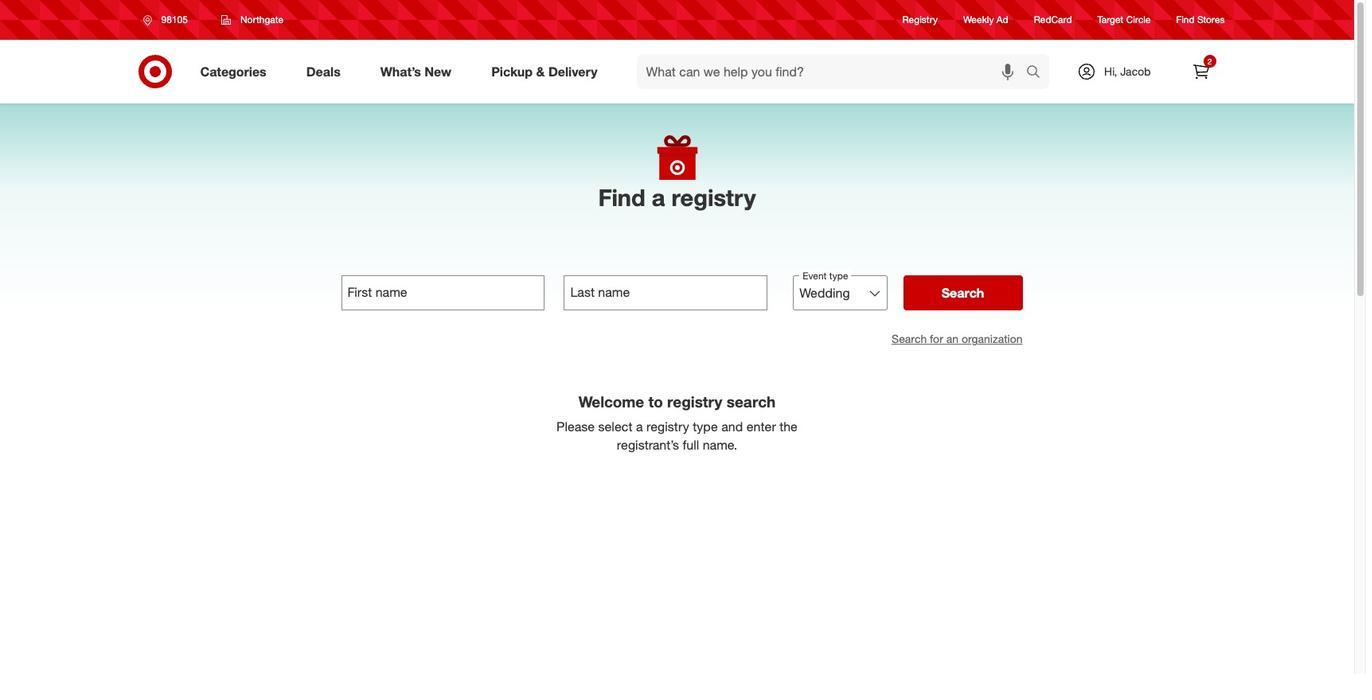 Task type: locate. For each thing, give the bounding box(es) containing it.
find for find a registry
[[598, 183, 646, 212]]

registry link
[[903, 13, 938, 27]]

name.
[[703, 437, 738, 453]]

None text field
[[341, 276, 545, 311], [564, 276, 768, 311], [341, 276, 545, 311], [564, 276, 768, 311]]

find stores
[[1177, 14, 1225, 26]]

2 link
[[1184, 54, 1219, 89]]

0 horizontal spatial find
[[598, 183, 646, 212]]

circle
[[1127, 14, 1151, 26]]

ad
[[997, 14, 1009, 26]]

search for search
[[942, 285, 984, 301]]

please
[[557, 419, 595, 435]]

target circle
[[1098, 14, 1151, 26]]

what's new link
[[367, 54, 472, 89]]

1 vertical spatial search
[[892, 332, 927, 346]]

a inside welcome to registry search please select a registry type and enter the registrant's full name.
[[636, 419, 643, 435]]

search up search for an organization link
[[942, 285, 984, 301]]

search down redcard link
[[1019, 65, 1058, 81]]

2 vertical spatial registry
[[647, 419, 689, 435]]

1 horizontal spatial a
[[652, 183, 665, 212]]

search
[[1019, 65, 1058, 81], [727, 393, 776, 411]]

find
[[1177, 14, 1195, 26], [598, 183, 646, 212]]

1 horizontal spatial find
[[1177, 14, 1195, 26]]

find for find stores
[[1177, 14, 1195, 26]]

98105 button
[[133, 6, 205, 34]]

0 horizontal spatial a
[[636, 419, 643, 435]]

stores
[[1198, 14, 1225, 26]]

0 vertical spatial find
[[1177, 14, 1195, 26]]

northgate
[[240, 14, 284, 25]]

search left the for
[[892, 332, 927, 346]]

1 horizontal spatial search
[[1019, 65, 1058, 81]]

a
[[652, 183, 665, 212], [636, 419, 643, 435]]

categories
[[200, 63, 267, 79]]

registry
[[672, 183, 756, 212], [667, 393, 723, 411], [647, 419, 689, 435]]

search for an organization
[[892, 332, 1023, 346]]

search button
[[903, 276, 1023, 311]]

0 vertical spatial search
[[942, 285, 984, 301]]

northgate button
[[211, 6, 294, 34]]

registry for to
[[667, 393, 723, 411]]

0 horizontal spatial search
[[727, 393, 776, 411]]

98105
[[161, 14, 188, 25]]

search inside search button
[[942, 285, 984, 301]]

1 vertical spatial registry
[[667, 393, 723, 411]]

1 vertical spatial find
[[598, 183, 646, 212]]

the
[[780, 419, 798, 435]]

search up enter on the bottom right of page
[[727, 393, 776, 411]]

1 vertical spatial search
[[727, 393, 776, 411]]

welcome to registry search please select a registry type and enter the registrant's full name.
[[557, 393, 798, 453]]

0 horizontal spatial search
[[892, 332, 927, 346]]

and
[[722, 419, 743, 435]]

1 vertical spatial a
[[636, 419, 643, 435]]

new
[[425, 63, 452, 79]]

search
[[942, 285, 984, 301], [892, 332, 927, 346]]

1 horizontal spatial search
[[942, 285, 984, 301]]

0 vertical spatial registry
[[672, 183, 756, 212]]

for
[[930, 332, 943, 346]]

redcard
[[1034, 14, 1072, 26]]

deals
[[306, 63, 341, 79]]

enter
[[747, 419, 776, 435]]



Task type: vqa. For each thing, say whether or not it's contained in the screenshot.
FULL
yes



Task type: describe. For each thing, give the bounding box(es) containing it.
find a registry
[[598, 183, 756, 212]]

categories link
[[187, 54, 286, 89]]

full
[[683, 437, 699, 453]]

target circle link
[[1098, 13, 1151, 27]]

to
[[649, 393, 663, 411]]

registrant's
[[617, 437, 679, 453]]

deals link
[[293, 54, 361, 89]]

hi,
[[1104, 64, 1117, 78]]

registry
[[903, 14, 938, 26]]

What can we help you find? suggestions appear below search field
[[637, 54, 1030, 89]]

organization
[[962, 332, 1023, 346]]

welcome
[[579, 393, 644, 411]]

&
[[536, 63, 545, 79]]

hi, jacob
[[1104, 64, 1151, 78]]

weekly ad
[[964, 14, 1009, 26]]

registry for a
[[672, 183, 756, 212]]

select
[[598, 419, 633, 435]]

search for search for an organization
[[892, 332, 927, 346]]

an
[[947, 332, 959, 346]]

delivery
[[549, 63, 598, 79]]

search inside welcome to registry search please select a registry type and enter the registrant's full name.
[[727, 393, 776, 411]]

type
[[693, 419, 718, 435]]

jacob
[[1121, 64, 1151, 78]]

0 vertical spatial search
[[1019, 65, 1058, 81]]

pickup & delivery
[[491, 63, 598, 79]]

weekly
[[964, 14, 994, 26]]

0 vertical spatial a
[[652, 183, 665, 212]]

weekly ad link
[[964, 13, 1009, 27]]

pickup
[[491, 63, 533, 79]]

search for an organization link
[[892, 332, 1023, 346]]

what's new
[[380, 63, 452, 79]]

find stores link
[[1177, 13, 1225, 27]]

redcard link
[[1034, 13, 1072, 27]]

pickup & delivery link
[[478, 54, 618, 89]]

2
[[1208, 57, 1212, 66]]

what's
[[380, 63, 421, 79]]

search button
[[1019, 54, 1058, 92]]

target
[[1098, 14, 1124, 26]]



